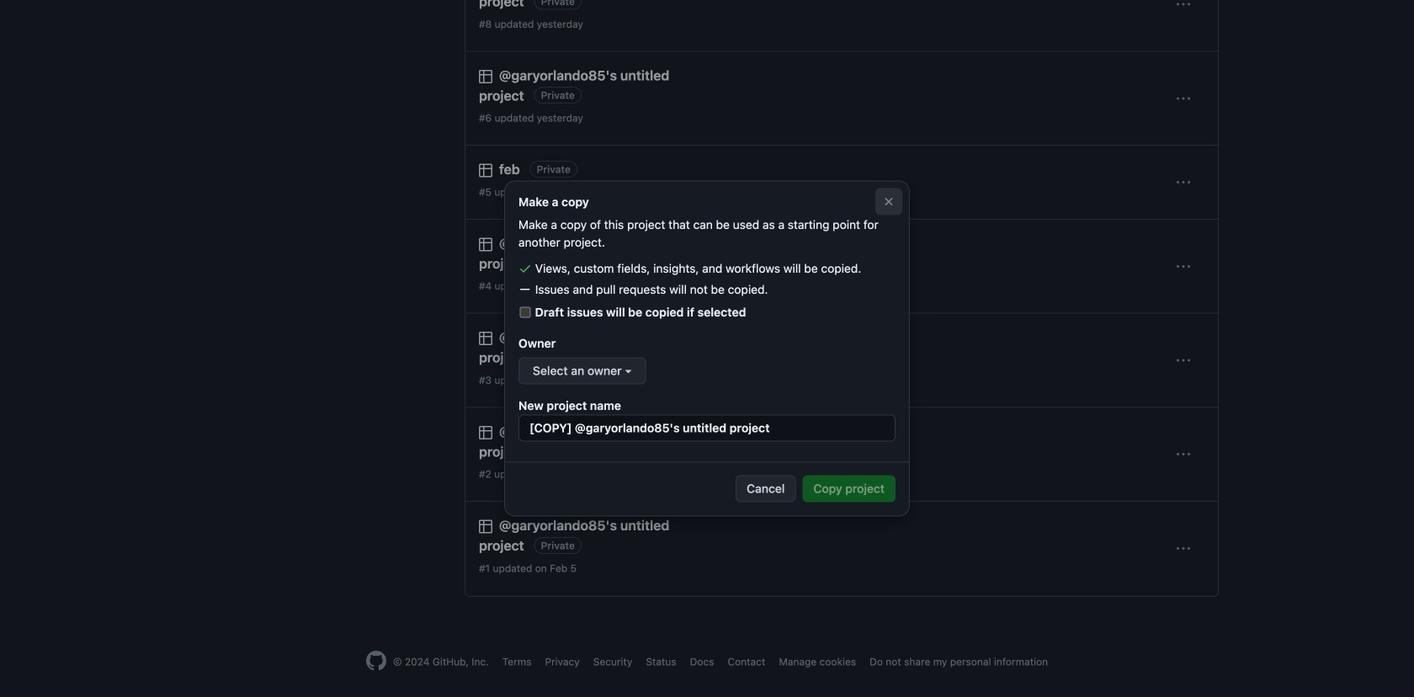 Task type: vqa. For each thing, say whether or not it's contained in the screenshot.
THE GITHUB within GitHub Sponsors link
no



Task type: locate. For each thing, give the bounding box(es) containing it.
1 vertical spatial table image
[[479, 332, 493, 345]]

1 kebab horizontal image from the top
[[1177, 0, 1191, 11]]

kebab horizontal image
[[1177, 92, 1191, 106], [1177, 354, 1191, 368]]

0 vertical spatial kebab horizontal image
[[1177, 92, 1191, 106]]

None checkbox
[[519, 307, 532, 318]]

table image
[[479, 164, 493, 177], [479, 332, 493, 345]]

1 vertical spatial kebab horizontal image
[[1177, 354, 1191, 368]]

2 kebab horizontal image from the top
[[1177, 176, 1191, 189]]

table image
[[479, 70, 493, 83], [479, 238, 493, 251], [479, 426, 493, 439], [479, 520, 493, 533]]

5 kebab horizontal image from the top
[[1177, 542, 1191, 556]]

0 vertical spatial table image
[[479, 164, 493, 177]]

kebab horizontal image
[[1177, 0, 1191, 11], [1177, 176, 1191, 189], [1177, 260, 1191, 273], [1177, 448, 1191, 462], [1177, 542, 1191, 556]]

2 table image from the top
[[479, 238, 493, 251]]

1 kebab horizontal image from the top
[[1177, 92, 1191, 106]]

2 table image from the top
[[479, 332, 493, 345]]

close image
[[882, 195, 896, 208]]

3 kebab horizontal image from the top
[[1177, 260, 1191, 273]]



Task type: describe. For each thing, give the bounding box(es) containing it.
Name field
[[519, 415, 896, 442]]

3 table image from the top
[[479, 426, 493, 439]]

4 table image from the top
[[479, 520, 493, 533]]

1 table image from the top
[[479, 70, 493, 83]]

1 table image from the top
[[479, 164, 493, 177]]

2 kebab horizontal image from the top
[[1177, 354, 1191, 368]]

4 kebab horizontal image from the top
[[1177, 448, 1191, 462]]

green checkmark image
[[519, 262, 532, 275]]

homepage image
[[366, 651, 386, 671]]

dash image
[[519, 283, 532, 296]]



